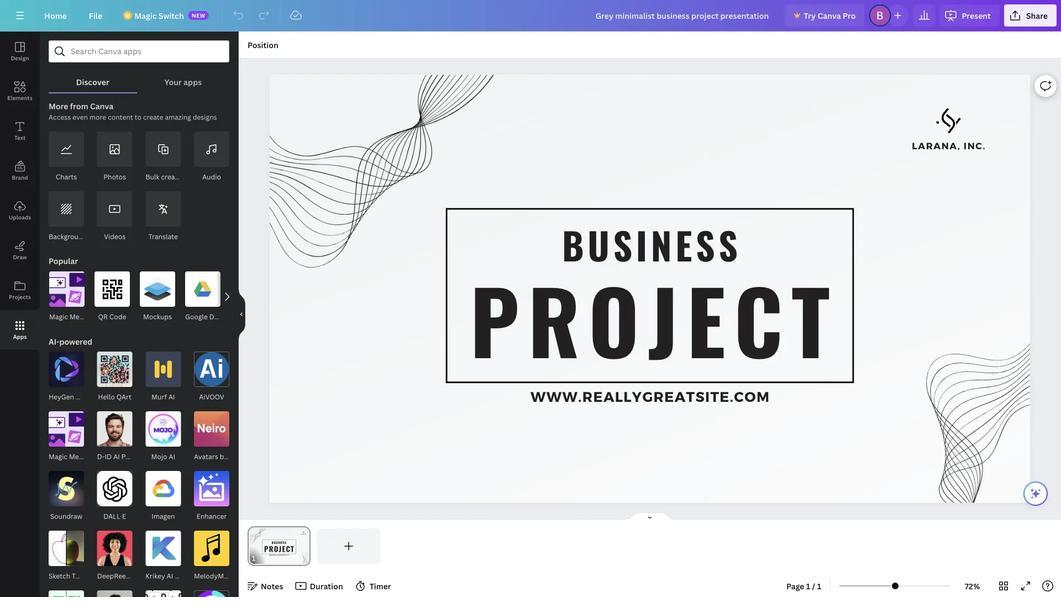 Task type: vqa. For each thing, say whether or not it's contained in the screenshot.
Soundraw
yes



Task type: describe. For each thing, give the bounding box(es) containing it.
uploads button
[[0, 191, 40, 231]]

projects button
[[0, 270, 40, 310]]

mockups
[[143, 312, 172, 321]]

2 1 from the left
[[818, 581, 822, 591]]

home link
[[35, 4, 76, 27]]

aivoov
[[199, 392, 224, 401]]

melodymuse
[[194, 571, 235, 581]]

2 vertical spatial magic
[[49, 452, 67, 461]]

project
[[470, 255, 839, 384]]

try canva pro
[[804, 10, 856, 21]]

from
[[70, 101, 88, 111]]

canva inside "button"
[[818, 10, 841, 21]]

ai for heygen ai avatars
[[76, 392, 82, 401]]

code
[[109, 312, 126, 321]]

72% button
[[955, 577, 991, 595]]

timer button
[[352, 577, 396, 595]]

to
[[135, 113, 141, 122]]

elements
[[7, 94, 32, 101]]

enhancer
[[197, 512, 227, 521]]

ai for mojo ai
[[169, 452, 175, 461]]

murf
[[152, 392, 167, 401]]

sketch
[[49, 571, 70, 581]]

more from canva element
[[49, 132, 229, 242]]

Design title text field
[[587, 4, 781, 27]]

larana,
[[912, 140, 961, 151]]

0 vertical spatial media
[[70, 312, 89, 321]]

create inside more from canva access even more content to create amazing designs
[[143, 113, 163, 122]]

life
[[81, 571, 93, 581]]

larana, inc.
[[912, 140, 986, 151]]

0 vertical spatial avatars
[[84, 392, 108, 401]]

ai for deepreel ai videos
[[130, 571, 136, 581]]

magic switch
[[134, 10, 184, 21]]

file
[[89, 10, 102, 21]]

qr code
[[98, 312, 126, 321]]

text button
[[0, 111, 40, 151]]

elements button
[[0, 71, 40, 111]]

soundraw
[[50, 512, 82, 521]]

home
[[44, 10, 67, 21]]

your apps
[[165, 77, 202, 87]]

design button
[[0, 32, 40, 71]]

designs
[[193, 113, 217, 122]]

duration button
[[292, 577, 348, 595]]

d-
[[97, 452, 105, 461]]

qart
[[117, 392, 132, 401]]

deepreel ai videos
[[97, 571, 159, 581]]

inc.
[[964, 140, 986, 151]]

Search Canva apps search field
[[71, 41, 207, 62]]

content
[[108, 113, 133, 122]]

text
[[14, 134, 25, 141]]

drive
[[209, 312, 226, 321]]

your
[[165, 77, 182, 87]]

krikey
[[146, 571, 165, 581]]

notes button
[[243, 577, 288, 595]]

discover
[[76, 77, 109, 87]]

try canva pro button
[[785, 4, 865, 27]]

hide image
[[238, 288, 245, 341]]

your apps button
[[137, 62, 229, 92]]

charts
[[56, 172, 77, 181]]

duration
[[310, 581, 343, 591]]

create inside "more from canva" element
[[161, 172, 181, 181]]

Page title text field
[[260, 553, 265, 564]]

magic inside main menu bar
[[134, 10, 157, 21]]

0 vertical spatial magic media
[[49, 312, 89, 321]]

more
[[90, 113, 106, 122]]

to
[[72, 571, 79, 581]]

even
[[73, 113, 88, 122]]

mojo
[[151, 452, 167, 461]]

murf ai
[[152, 392, 175, 401]]

apps button
[[0, 310, 40, 350]]

share button
[[1005, 4, 1057, 27]]

business
[[562, 217, 742, 273]]

1 1 from the left
[[807, 581, 811, 591]]

presenters
[[121, 452, 156, 461]]

page
[[787, 581, 805, 591]]

sketch to life
[[49, 571, 93, 581]]

deepreel
[[97, 571, 128, 581]]

ai right id
[[113, 452, 120, 461]]



Task type: locate. For each thing, give the bounding box(es) containing it.
ai right the krikey
[[167, 571, 173, 581]]

canva
[[818, 10, 841, 21], [90, 101, 113, 111]]

notes
[[261, 581, 283, 591]]

apps
[[13, 333, 27, 340]]

access
[[49, 113, 71, 122]]

0 horizontal spatial avatars
[[84, 392, 108, 401]]

ai right heygen
[[76, 392, 82, 401]]

new
[[192, 12, 206, 19]]

krikey ai animate
[[146, 571, 201, 581]]

1 vertical spatial magic
[[49, 312, 68, 321]]

google drive
[[185, 312, 226, 321]]

main menu bar
[[0, 0, 1062, 32]]

photos
[[104, 172, 126, 181]]

brand button
[[0, 151, 40, 191]]

canva inside more from canva access even more content to create amazing designs
[[90, 101, 113, 111]]

share
[[1027, 10, 1048, 21]]

1 horizontal spatial videos
[[138, 571, 159, 581]]

magic left switch
[[134, 10, 157, 21]]

neiroai
[[229, 452, 253, 461]]

0 vertical spatial videos
[[104, 232, 126, 241]]

by
[[220, 452, 228, 461]]

1 horizontal spatial avatars
[[194, 452, 218, 461]]

popular
[[49, 256, 78, 266]]

avatars left the qart
[[84, 392, 108, 401]]

0 horizontal spatial videos
[[104, 232, 126, 241]]

1 right /
[[818, 581, 822, 591]]

0 horizontal spatial 1
[[807, 581, 811, 591]]

canva assistant image
[[1029, 487, 1043, 500]]

1 vertical spatial media
[[69, 452, 89, 461]]

videos right background
[[104, 232, 126, 241]]

d-id ai presenters
[[97, 452, 156, 461]]

1 vertical spatial canva
[[90, 101, 113, 111]]

background
[[49, 232, 87, 241]]

media
[[70, 312, 89, 321], [69, 452, 89, 461]]

google
[[185, 312, 208, 321]]

bulk
[[146, 172, 159, 181]]

magic media up ai-powered
[[49, 312, 89, 321]]

heygen
[[49, 392, 74, 401]]

mojo ai
[[151, 452, 175, 461]]

apps
[[184, 77, 202, 87]]

ai right 'murf'
[[169, 392, 175, 401]]

1 left /
[[807, 581, 811, 591]]

magic left d-
[[49, 452, 67, 461]]

more from canva access even more content to create amazing designs
[[49, 101, 217, 122]]

powered
[[59, 336, 92, 347]]

position button
[[243, 36, 283, 54]]

0 horizontal spatial canva
[[90, 101, 113, 111]]

brand
[[12, 174, 28, 181]]

qr
[[98, 312, 108, 321]]

1 vertical spatial videos
[[138, 571, 159, 581]]

bulk create
[[146, 172, 181, 181]]

translate
[[149, 232, 178, 241]]

72%
[[965, 581, 980, 591]]

amazing
[[165, 113, 191, 122]]

animate
[[175, 571, 201, 581]]

/
[[813, 581, 816, 591]]

create right to
[[143, 113, 163, 122]]

hello
[[98, 392, 115, 401]]

side panel tab list
[[0, 32, 40, 350]]

hide pages image
[[624, 512, 677, 521]]

ai for murf ai
[[169, 392, 175, 401]]

present
[[962, 10, 991, 21]]

media left d-
[[69, 452, 89, 461]]

avatars left by
[[194, 452, 218, 461]]

create
[[143, 113, 163, 122], [161, 172, 181, 181]]

1 vertical spatial magic media
[[49, 452, 89, 461]]

present button
[[940, 4, 1000, 27]]

switch
[[159, 10, 184, 21]]

1
[[807, 581, 811, 591], [818, 581, 822, 591]]

projects
[[9, 293, 31, 300]]

create right bulk
[[161, 172, 181, 181]]

design
[[11, 54, 29, 62]]

page 1 / 1
[[787, 581, 822, 591]]

www.reallygreatsite.com
[[531, 388, 770, 405]]

ai for krikey ai animate
[[167, 571, 173, 581]]

hello qart
[[98, 392, 132, 401]]

ai right mojo
[[169, 452, 175, 461]]

media left qr at the bottom of page
[[70, 312, 89, 321]]

ai-powered
[[49, 336, 92, 347]]

try
[[804, 10, 816, 21]]

magic up the ai-
[[49, 312, 68, 321]]

magic media
[[49, 312, 89, 321], [49, 452, 89, 461]]

more
[[49, 101, 68, 111]]

magic
[[134, 10, 157, 21], [49, 312, 68, 321], [49, 452, 67, 461]]

uploads
[[9, 213, 31, 221]]

ai
[[76, 392, 82, 401], [169, 392, 175, 401], [113, 452, 120, 461], [169, 452, 175, 461], [130, 571, 136, 581], [167, 571, 173, 581]]

discover button
[[49, 62, 137, 92]]

ai right deepreel
[[130, 571, 136, 581]]

ai-
[[49, 336, 59, 347]]

0 vertical spatial canva
[[818, 10, 841, 21]]

heygen ai avatars
[[49, 392, 108, 401]]

canva up 'more'
[[90, 101, 113, 111]]

videos right deepreel
[[138, 571, 159, 581]]

draw button
[[0, 231, 40, 270]]

videos
[[104, 232, 126, 241], [138, 571, 159, 581]]

pro
[[843, 10, 856, 21]]

1 horizontal spatial canva
[[818, 10, 841, 21]]

avatars by neiroai
[[194, 452, 253, 461]]

magic media left d-
[[49, 452, 89, 461]]

canva right try
[[818, 10, 841, 21]]

timer
[[370, 581, 391, 591]]

page 1 image
[[248, 529, 311, 564]]

videos inside "more from canva" element
[[104, 232, 126, 241]]

id
[[105, 452, 112, 461]]

1 vertical spatial avatars
[[194, 452, 218, 461]]

dall·e
[[103, 512, 126, 521]]

0 vertical spatial magic
[[134, 10, 157, 21]]

0 vertical spatial create
[[143, 113, 163, 122]]

position
[[248, 40, 278, 50]]

1 vertical spatial create
[[161, 172, 181, 181]]

audio
[[202, 172, 221, 181]]

file button
[[80, 4, 111, 27]]

1 horizontal spatial 1
[[818, 581, 822, 591]]



